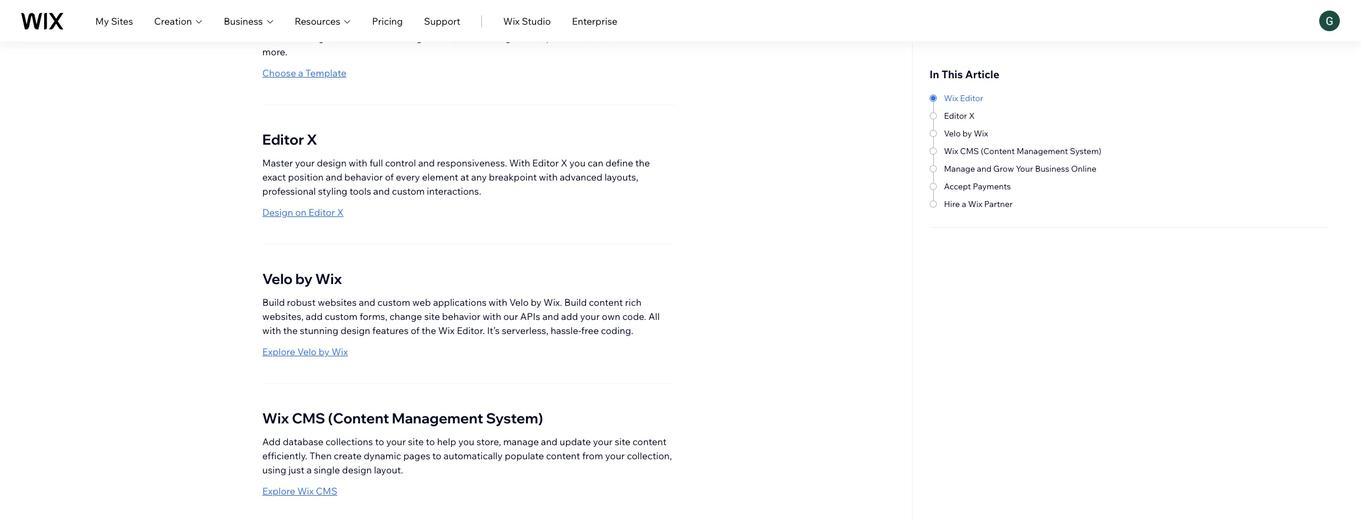 Task type: describe. For each thing, give the bounding box(es) containing it.
business inside dropdown button
[[224, 15, 263, 27]]

this
[[942, 68, 963, 81]]

wix inside removing the wix banner ad and favicon
[[1003, 81, 1017, 91]]

you inside 'get matched with a wix partner who can help you reach your site goals.'
[[1105, 164, 1119, 174]]

2 add from the left
[[561, 311, 578, 323]]

a for professional
[[954, 138, 959, 152]]

editor inside master your design with full control and responsiveness. with editor x you can define the exact position and behavior of every element at any breakpoint with advanced layouts, professional styling tools and custom interactions.
[[532, 157, 559, 169]]

editor inside the wix editor: getting started with the wix editor
[[948, 58, 971, 69]]

business button
[[224, 14, 274, 28]]

0 horizontal spatial (content
[[328, 410, 389, 427]]

way
[[498, 18, 515, 29]]

a inside 'get matched with a wix partner who can help you reach your site goals.'
[[1000, 164, 1005, 174]]

help inside 'add database collections to your site to help you store, manage and update your site content efficiently. then create dynamic pages to automatically populate content from your collection, using just a single design layout.'
[[437, 436, 456, 448]]

creation
[[154, 15, 192, 27]]

apis
[[520, 311, 540, 323]]

and inside 'add database collections to your site to help you store, manage and update your site content efficiently. then create dynamic pages to automatically populate content from your collection, using just a single design layout.'
[[541, 436, 558, 448]]

using
[[1134, 49, 1156, 59]]

online
[[1071, 164, 1097, 174]]

with left advanced
[[539, 171, 558, 183]]

tools
[[350, 185, 371, 197]]

and up accept payments
[[977, 164, 992, 174]]

or
[[450, 4, 459, 15]]

studio
[[522, 15, 551, 27]]

using your free 1 year domain voucher
[[1134, 49, 1284, 59]]

wix up "this"
[[948, 48, 962, 58]]

the inside removing the wix banner ad and favicon
[[988, 81, 1001, 91]]

free
[[581, 325, 599, 337]]

stunning inside build robust websites and custom web applications with velo by wix. build content rich websites, add custom forms, change site behavior with our apis and add your own code. all with the stunning design features of the wix editor. it's serverless, hassle-free coding.
[[300, 325, 339, 337]]

and down wix.
[[543, 311, 559, 323]]

wix down accept payments
[[968, 199, 983, 210]]

the inside master your design with full control and responsiveness. with editor x you can define the exact position and behavior of every element at any breakpoint with advanced layouts, professional styling tools and custom interactions.
[[636, 157, 650, 169]]

intuitive
[[262, 18, 298, 29]]

by up 'robust'
[[296, 270, 313, 288]]

element
[[422, 171, 458, 183]]

layout.
[[374, 464, 403, 476]]

hire a wix partner
[[944, 199, 1013, 210]]

and up the forms,
[[359, 297, 375, 308]]

drag
[[300, 18, 321, 29]]

a for template
[[298, 67, 303, 79]]

wix inside 'wix studio' link
[[503, 15, 520, 27]]

2 vertical spatial custom
[[325, 311, 358, 323]]

explore wix cms
[[262, 486, 337, 497]]

forms,
[[360, 311, 388, 323]]

website
[[608, 18, 643, 29]]

can inside 'get matched with a wix partner who can help you reach your site goals.'
[[1071, 164, 1085, 174]]

breakpoint
[[489, 171, 537, 183]]

by down websites
[[319, 346, 330, 358]]

with inside the wix editor: getting started with the wix editor
[[1052, 48, 1069, 58]]

populate
[[505, 450, 544, 462]]

manage and grow your business online
[[944, 164, 1097, 174]]

backgrounds,
[[485, 32, 544, 44]]

wix left using
[[1085, 48, 1100, 58]]

site up collection,
[[615, 436, 631, 448]]

my
[[95, 15, 109, 27]]

scroll,
[[582, 32, 608, 44]]

1 vertical spatial content
[[633, 436, 667, 448]]

get matched link
[[930, 195, 989, 210]]

stunning inside choose from over 800 stunning templates or start from scratch. customize anything with intuitive drag and drop technology to look exactly the way you want. make your website stand out with design features like media galleries, video backgrounds, parallax scroll, animation and more.
[[363, 4, 401, 15]]

start
[[461, 4, 481, 15]]

help inside 'get matched with a wix partner who can help you reach your site goals.'
[[1086, 164, 1103, 174]]

wix up add on the bottom left of page
[[262, 410, 289, 427]]

scratch.
[[506, 4, 541, 15]]

on
[[295, 207, 307, 218]]

your right update
[[593, 436, 613, 448]]

collections
[[326, 436, 373, 448]]

hire for hire a professional
[[930, 138, 951, 152]]

wix down the just
[[297, 486, 314, 497]]

content inside build robust websites and custom web applications with velo by wix. build content rich websites, add custom forms, change site behavior with our apis and add your own code. all with the stunning design features of the wix editor. it's serverless, hassle-free coding.
[[589, 297, 623, 308]]

of inside master your design with full control and responsiveness. with editor x you can define the exact position and behavior of every element at any breakpoint with advanced layouts, professional styling tools and custom interactions.
[[385, 171, 394, 183]]

get for get matched with a wix partner who can help you reach your site goals.
[[930, 164, 944, 174]]

hire for hire a wix partner
[[944, 199, 960, 210]]

animation
[[610, 32, 654, 44]]

wix down the removing
[[944, 93, 959, 104]]

domain
[[1220, 49, 1250, 59]]

wix studio
[[503, 15, 551, 27]]

by down wix editor
[[963, 128, 972, 139]]

like
[[370, 32, 385, 44]]

media
[[387, 32, 415, 44]]

0 vertical spatial cms
[[960, 146, 979, 157]]

stand
[[645, 18, 670, 29]]

0 horizontal spatial partner
[[985, 199, 1013, 210]]

resources
[[295, 15, 340, 27]]

then
[[310, 450, 332, 462]]

design inside choose from over 800 stunning templates or start from scratch. customize anything with intuitive drag and drop technology to look exactly the way you want. make your website stand out with design features like media galleries, video backgrounds, parallax scroll, animation and more.
[[300, 32, 330, 44]]

with
[[509, 157, 530, 169]]

the inside choose from over 800 stunning templates or start from scratch. customize anything with intuitive drag and drop technology to look exactly the way you want. make your website stand out with design features like media galleries, video backgrounds, parallax scroll, animation and more.
[[481, 18, 496, 29]]

you inside 'add database collections to your site to help you store, manage and update your site content efficiently. then create dynamic pages to automatically populate content from your collection, using just a single design layout.'
[[459, 436, 475, 448]]

add database collections to your site to help you store, manage and update your site content efficiently. then create dynamic pages to automatically populate content from your collection, using just a single design layout.
[[262, 436, 672, 476]]

0 vertical spatial management
[[1017, 146, 1068, 157]]

wix editor: getting started with the wix editor
[[948, 48, 1100, 69]]

and right tools
[[373, 185, 390, 197]]

using
[[262, 464, 286, 476]]

1 vertical spatial cms
[[292, 410, 325, 427]]

removing
[[948, 81, 986, 91]]

and down stand
[[656, 32, 673, 44]]

velo down the websites,
[[297, 346, 317, 358]]

profile image image
[[1320, 11, 1340, 31]]

editor up master
[[262, 131, 304, 148]]

getting
[[991, 48, 1020, 58]]

your inside choose from over 800 stunning templates or start from scratch. customize anything with intuitive drag and drop technology to look exactly the way you want. make your website stand out with design features like media galleries, video backgrounds, parallax scroll, animation and more.
[[587, 18, 606, 29]]

support link
[[424, 14, 461, 28]]

update
[[560, 436, 591, 448]]

editor down the removing
[[960, 93, 984, 104]]

editor.
[[457, 325, 485, 337]]

explore velo by wix link
[[262, 346, 348, 358]]

to up dynamic
[[375, 436, 384, 448]]

control
[[385, 157, 416, 169]]

websites,
[[262, 311, 304, 323]]

out
[[262, 32, 277, 44]]

and down over
[[323, 18, 339, 29]]

your up dynamic
[[386, 436, 406, 448]]

creation button
[[154, 14, 203, 28]]

video
[[458, 32, 482, 44]]

applications
[[433, 297, 487, 308]]

styling
[[318, 185, 348, 197]]

design
[[262, 207, 293, 218]]

with down the websites,
[[262, 325, 281, 337]]

technology
[[364, 18, 414, 29]]

accept
[[944, 181, 971, 192]]

site up pages
[[408, 436, 424, 448]]

goals.
[[988, 174, 1011, 185]]

drop
[[341, 18, 362, 29]]

article
[[966, 68, 1000, 81]]

1 vertical spatial business
[[1035, 164, 1070, 174]]

choose for choose from over 800 stunning templates or start from scratch. customize anything with intuitive drag and drop technology to look exactly the way you want. make your website stand out with design features like media galleries, video backgrounds, parallax scroll, animation and more.
[[262, 4, 296, 15]]

voucher
[[1252, 49, 1284, 59]]

wix up websites
[[315, 270, 342, 288]]

advanced
[[560, 171, 603, 183]]

the inside the wix editor: getting started with the wix editor
[[1071, 48, 1083, 58]]

serverless,
[[502, 325, 549, 337]]

the down the websites,
[[283, 325, 298, 337]]

free
[[1177, 49, 1194, 59]]

with up stand
[[632, 4, 651, 15]]

behavior inside master your design with full control and responsiveness. with editor x you can define the exact position and behavior of every element at any breakpoint with advanced layouts, professional styling tools and custom interactions.
[[345, 171, 383, 183]]

template
[[305, 67, 346, 79]]

1 vertical spatial wix cms (content management system)
[[262, 410, 543, 427]]

automatically
[[444, 450, 503, 462]]

just
[[289, 464, 305, 476]]

design inside master your design with full control and responsiveness. with editor x you can define the exact position and behavior of every element at any breakpoint with advanced layouts, professional styling tools and custom interactions.
[[317, 157, 347, 169]]

dynamic
[[364, 450, 401, 462]]

2 build from the left
[[565, 297, 587, 308]]

a for wix
[[962, 199, 967, 210]]

1 vertical spatial custom
[[378, 297, 410, 308]]

year
[[1201, 49, 1218, 59]]

1 vertical spatial system)
[[486, 410, 543, 427]]

1 vertical spatial velo by wix
[[262, 270, 342, 288]]

manage
[[503, 436, 539, 448]]

my sites link
[[95, 14, 133, 28]]

build robust websites and custom web applications with velo by wix. build content rich websites, add custom forms, change site behavior with our apis and add your own code. all with the stunning design features of the wix editor. it's serverless, hassle-free coding.
[[262, 297, 660, 337]]

matched
[[946, 164, 980, 174]]

websites
[[318, 297, 357, 308]]

want.
[[535, 18, 559, 29]]

of inside build robust websites and custom web applications with velo by wix. build content rich websites, add custom forms, change site behavior with our apis and add your own code. all with the stunning design features of the wix editor. it's serverless, hassle-free coding.
[[411, 325, 420, 337]]

galleries,
[[417, 32, 456, 44]]

x down styling
[[337, 207, 344, 218]]

to right pages
[[433, 450, 442, 462]]

in
[[930, 68, 940, 81]]



Task type: vqa. For each thing, say whether or not it's contained in the screenshot.
Priority
no



Task type: locate. For each thing, give the bounding box(es) containing it.
0 vertical spatial help
[[1086, 164, 1103, 174]]

exactly
[[448, 18, 479, 29]]

1 horizontal spatial features
[[373, 325, 409, 337]]

with
[[632, 4, 651, 15], [279, 32, 298, 44], [1052, 48, 1069, 58], [349, 157, 367, 169], [982, 164, 998, 174], [539, 171, 558, 183], [489, 297, 507, 308], [483, 311, 501, 323], [262, 325, 281, 337]]

1 horizontal spatial business
[[1035, 164, 1070, 174]]

1 explore from the top
[[262, 346, 295, 358]]

your up position
[[295, 157, 315, 169]]

0 horizontal spatial can
[[588, 157, 604, 169]]

by inside build robust websites and custom web applications with velo by wix. build content rich websites, add custom forms, change site behavior with our apis and add your own code. all with the stunning design features of the wix editor. it's serverless, hassle-free coding.
[[531, 297, 542, 308]]

0 vertical spatial custom
[[392, 185, 425, 197]]

1 horizontal spatial your
[[1158, 49, 1175, 59]]

explore for explore velo by wix
[[262, 346, 295, 358]]

1 horizontal spatial (content
[[981, 146, 1015, 157]]

business
[[224, 15, 263, 27], [1035, 164, 1070, 174]]

you down scratch.
[[517, 18, 533, 29]]

get matched
[[938, 198, 981, 207]]

1 vertical spatial get
[[938, 198, 950, 207]]

1 vertical spatial management
[[392, 410, 483, 427]]

wix editor
[[944, 93, 984, 104]]

resources button
[[295, 14, 351, 28]]

own
[[602, 311, 621, 323]]

pricing
[[372, 15, 403, 27]]

(content up grow
[[981, 146, 1015, 157]]

help up 'automatically'
[[437, 436, 456, 448]]

your left free
[[1158, 49, 1175, 59]]

my sites
[[95, 15, 133, 27]]

2 vertical spatial content
[[546, 450, 580, 462]]

0 vertical spatial business
[[224, 15, 263, 27]]

1 horizontal spatial editor x
[[944, 111, 975, 121]]

cms up matched
[[960, 146, 979, 157]]

management up pages
[[392, 410, 483, 427]]

1 vertical spatial stunning
[[300, 325, 339, 337]]

1 vertical spatial features
[[373, 325, 409, 337]]

0 vertical spatial get
[[930, 164, 944, 174]]

(content up collections
[[328, 410, 389, 427]]

from inside 'add database collections to your site to help you store, manage and update your site content efficiently. then create dynamic pages to automatically populate content from your collection, using just a single design layout.'
[[582, 450, 603, 462]]

1 vertical spatial (content
[[328, 410, 389, 427]]

1 horizontal spatial wix cms (content management system)
[[944, 146, 1102, 157]]

your
[[587, 18, 606, 29], [295, 157, 315, 169], [953, 174, 970, 185], [580, 311, 600, 323], [386, 436, 406, 448], [593, 436, 613, 448], [605, 450, 625, 462]]

0 horizontal spatial wix cms (content management system)
[[262, 410, 543, 427]]

removing the wix banner ad and favicon link
[[930, 79, 1104, 102]]

velo up manage
[[944, 128, 961, 139]]

0 vertical spatial your
[[1158, 49, 1175, 59]]

0 horizontal spatial help
[[437, 436, 456, 448]]

editor:
[[964, 48, 989, 58]]

explore for explore wix cms
[[262, 486, 295, 497]]

the right started
[[1071, 48, 1083, 58]]

behavior
[[345, 171, 383, 183], [442, 311, 481, 323]]

behavior inside build robust websites and custom web applications with velo by wix. build content rich websites, add custom forms, change site behavior with our apis and add your own code. all with the stunning design features of the wix editor. it's serverless, hassle-free coding.
[[442, 311, 481, 323]]

features
[[332, 32, 368, 44], [373, 325, 409, 337]]

behavior down applications
[[442, 311, 481, 323]]

get left manage
[[930, 164, 944, 174]]

site down web
[[424, 311, 440, 323]]

0 vertical spatial explore
[[262, 346, 295, 358]]

the down change
[[422, 325, 436, 337]]

reach
[[930, 174, 951, 185]]

choose inside choose from over 800 stunning templates or start from scratch. customize anything with intuitive drag and drop technology to look exactly the way you want. make your website stand out with design features like media galleries, video backgrounds, parallax scroll, animation and more.
[[262, 4, 296, 15]]

1 horizontal spatial help
[[1086, 164, 1103, 174]]

hire down accept
[[944, 199, 960, 210]]

0 vertical spatial stunning
[[363, 4, 401, 15]]

x
[[969, 111, 975, 121], [307, 131, 317, 148], [561, 157, 568, 169], [337, 207, 344, 218]]

partner
[[1023, 164, 1051, 174], [985, 199, 1013, 210]]

from down update
[[582, 450, 603, 462]]

0 vertical spatial (content
[[981, 146, 1015, 157]]

features down change
[[373, 325, 409, 337]]

accept payments
[[944, 181, 1011, 192]]

content up own
[[589, 297, 623, 308]]

with up it's
[[483, 311, 501, 323]]

content up collection,
[[633, 436, 667, 448]]

with up our at bottom
[[489, 297, 507, 308]]

1 vertical spatial your
[[1016, 164, 1034, 174]]

store,
[[477, 436, 501, 448]]

1 horizontal spatial management
[[1017, 146, 1068, 157]]

stunning up technology
[[363, 4, 401, 15]]

0 horizontal spatial content
[[546, 450, 580, 462]]

2 vertical spatial cms
[[316, 486, 337, 497]]

0 vertical spatial velo by wix
[[944, 128, 989, 139]]

you up advanced
[[570, 157, 586, 169]]

0 vertical spatial system)
[[1070, 146, 1102, 157]]

site inside build robust websites and custom web applications with velo by wix. build content rich websites, add custom forms, change site behavior with our apis and add your own code. all with the stunning design features of the wix editor. it's serverless, hassle-free coding.
[[424, 311, 440, 323]]

2 horizontal spatial from
[[582, 450, 603, 462]]

1 horizontal spatial can
[[1071, 164, 1085, 174]]

0 horizontal spatial behavior
[[345, 171, 383, 183]]

a down accept
[[962, 199, 967, 210]]

features inside choose from over 800 stunning templates or start from scratch. customize anything with intuitive drag and drop technology to look exactly the way you want. make your website stand out with design features like media galleries, video backgrounds, parallax scroll, animation and more.
[[332, 32, 368, 44]]

features inside build robust websites and custom web applications with velo by wix. build content rich websites, add custom forms, change site behavior with our apis and add your own code. all with the stunning design features of the wix editor. it's serverless, hassle-free coding.
[[373, 325, 409, 337]]

your inside master your design with full control and responsiveness. with editor x you can define the exact position and behavior of every element at any breakpoint with advanced layouts, professional styling tools and custom interactions.
[[295, 157, 315, 169]]

2 explore from the top
[[262, 486, 295, 497]]

our
[[504, 311, 518, 323]]

1 horizontal spatial content
[[589, 297, 623, 308]]

responsiveness.
[[437, 157, 507, 169]]

1 vertical spatial help
[[437, 436, 456, 448]]

of
[[385, 171, 394, 183], [411, 325, 420, 337]]

design on editor x link
[[262, 207, 344, 218]]

x inside master your design with full control and responsiveness. with editor x you can define the exact position and behavior of every element at any breakpoint with advanced layouts, professional styling tools and custom interactions.
[[561, 157, 568, 169]]

x down wix editor
[[969, 111, 975, 121]]

your inside 'get matched with a wix partner who can help you reach your site goals.'
[[953, 174, 970, 185]]

and up element
[[418, 157, 435, 169]]

custom
[[392, 185, 425, 197], [378, 297, 410, 308], [325, 311, 358, 323]]

database
[[283, 436, 324, 448]]

master your design with full control and responsiveness. with editor x you can define the exact position and behavior of every element at any breakpoint with advanced layouts, professional styling tools and custom interactions.
[[262, 157, 650, 197]]

can inside master your design with full control and responsiveness. with editor x you can define the exact position and behavior of every element at any breakpoint with advanced layouts, professional styling tools and custom interactions.
[[588, 157, 604, 169]]

1 horizontal spatial add
[[561, 311, 578, 323]]

you inside master your design with full control and responsiveness. with editor x you can define the exact position and behavior of every element at any breakpoint with advanced layouts, professional styling tools and custom interactions.
[[570, 157, 586, 169]]

the right the removing
[[988, 81, 1001, 91]]

wix down websites
[[332, 346, 348, 358]]

1 vertical spatial of
[[411, 325, 420, 337]]

velo up our at bottom
[[510, 297, 529, 308]]

and up styling
[[326, 171, 342, 183]]

0 vertical spatial features
[[332, 32, 368, 44]]

explore down the 'using' on the left bottom
[[262, 486, 295, 497]]

layouts,
[[605, 171, 639, 183]]

management up who on the right top
[[1017, 146, 1068, 157]]

0 horizontal spatial features
[[332, 32, 368, 44]]

1 vertical spatial editor x
[[262, 131, 317, 148]]

you
[[517, 18, 533, 29], [570, 157, 586, 169], [1105, 164, 1119, 174], [459, 436, 475, 448]]

choose up intuitive in the left top of the page
[[262, 4, 296, 15]]

1 add from the left
[[306, 311, 323, 323]]

0 horizontal spatial business
[[224, 15, 263, 27]]

explore
[[262, 346, 295, 358], [262, 486, 295, 497]]

pricing link
[[372, 14, 403, 28]]

1 horizontal spatial velo by wix
[[944, 128, 989, 139]]

choose from over 800 stunning templates or start from scratch. customize anything with intuitive drag and drop technology to look exactly the way you want. make your website stand out with design features like media galleries, video backgrounds, parallax scroll, animation and more.
[[262, 4, 673, 58]]

partner left who on the right top
[[1023, 164, 1051, 174]]

using your free 1 year domain voucher link
[[1116, 47, 1290, 69]]

to inside choose from over 800 stunning templates or start from scratch. customize anything with intuitive drag and drop technology to look exactly the way you want. make your website stand out with design features like media galleries, video backgrounds, parallax scroll, animation and more.
[[416, 18, 425, 29]]

stunning up explore velo by wix
[[300, 325, 339, 337]]

1
[[1196, 49, 1200, 59]]

velo up 'robust'
[[262, 270, 293, 288]]

business up out
[[224, 15, 263, 27]]

more.
[[262, 46, 287, 58]]

editor right on
[[309, 207, 335, 218]]

wix left banner
[[1003, 81, 1017, 91]]

to up pages
[[426, 436, 435, 448]]

1 build from the left
[[262, 297, 285, 308]]

a left 'template'
[[298, 67, 303, 79]]

0 vertical spatial hire
[[930, 138, 951, 152]]

the
[[481, 18, 496, 29], [1071, 48, 1083, 58], [988, 81, 1001, 91], [636, 157, 650, 169], [283, 325, 298, 337], [422, 325, 436, 337]]

your left collection,
[[605, 450, 625, 462]]

from
[[298, 4, 319, 15], [483, 4, 504, 15], [582, 450, 603, 462]]

1 horizontal spatial from
[[483, 4, 504, 15]]

0 horizontal spatial stunning
[[300, 325, 339, 337]]

0 horizontal spatial management
[[392, 410, 483, 427]]

0 horizontal spatial your
[[1016, 164, 1034, 174]]

your up scroll,
[[587, 18, 606, 29]]

design up styling
[[317, 157, 347, 169]]

add up the hassle-
[[561, 311, 578, 323]]

and right ad
[[1061, 81, 1076, 91]]

with inside 'get matched with a wix partner who can help you reach your site goals.'
[[982, 164, 998, 174]]

templates
[[403, 4, 447, 15]]

1 vertical spatial partner
[[985, 199, 1013, 210]]

at
[[461, 171, 469, 183]]

you up 'automatically'
[[459, 436, 475, 448]]

0 vertical spatial editor x
[[944, 111, 975, 121]]

a up manage
[[954, 138, 959, 152]]

1 vertical spatial explore
[[262, 486, 295, 497]]

1 horizontal spatial of
[[411, 325, 420, 337]]

wix cms (content management system)
[[944, 146, 1102, 157], [262, 410, 543, 427]]

of down change
[[411, 325, 420, 337]]

single
[[314, 464, 340, 476]]

behavior up tools
[[345, 171, 383, 183]]

0 horizontal spatial of
[[385, 171, 394, 183]]

explore velo by wix
[[262, 346, 348, 358]]

a right the just
[[307, 464, 312, 476]]

your right grow
[[1016, 164, 1034, 174]]

design down the forms,
[[341, 325, 370, 337]]

choose for choose a template
[[262, 67, 296, 79]]

0 vertical spatial partner
[[1023, 164, 1051, 174]]

with down intuitive in the left top of the page
[[279, 32, 298, 44]]

0 horizontal spatial build
[[262, 297, 285, 308]]

choose a template link
[[262, 67, 346, 79]]

0 vertical spatial content
[[589, 297, 623, 308]]

0 horizontal spatial from
[[298, 4, 319, 15]]

pages
[[403, 450, 430, 462]]

wix down wix editor
[[974, 128, 989, 139]]

cms down "single"
[[316, 486, 337, 497]]

1 vertical spatial behavior
[[442, 311, 481, 323]]

interactions.
[[427, 185, 481, 197]]

0 horizontal spatial editor x
[[262, 131, 317, 148]]

velo
[[944, 128, 961, 139], [262, 270, 293, 288], [510, 297, 529, 308], [297, 346, 317, 358]]

collection,
[[627, 450, 672, 462]]

system) up manage
[[486, 410, 543, 427]]

0 vertical spatial of
[[385, 171, 394, 183]]

0 horizontal spatial velo by wix
[[262, 270, 342, 288]]

wix
[[503, 15, 520, 27], [948, 48, 962, 58], [1085, 48, 1100, 58], [1003, 81, 1017, 91], [944, 93, 959, 104], [974, 128, 989, 139], [944, 146, 959, 157], [1006, 164, 1021, 174], [968, 199, 983, 210], [315, 270, 342, 288], [438, 325, 455, 337], [332, 346, 348, 358], [262, 410, 289, 427], [297, 486, 314, 497]]

editor up the removing
[[948, 58, 971, 69]]

2 horizontal spatial content
[[633, 436, 667, 448]]

(content
[[981, 146, 1015, 157], [328, 410, 389, 427]]

wix left editor.
[[438, 325, 455, 337]]

wix inside 'get matched with a wix partner who can help you reach your site goals.'
[[1006, 164, 1021, 174]]

sites
[[111, 15, 133, 27]]

wix up manage
[[944, 146, 959, 157]]

1 horizontal spatial stunning
[[363, 4, 401, 15]]

from up the way
[[483, 4, 504, 15]]

get inside 'get matched with a wix partner who can help you reach your site goals.'
[[930, 164, 944, 174]]

0 horizontal spatial system)
[[486, 410, 543, 427]]

make
[[561, 18, 585, 29]]

you right online
[[1105, 164, 1119, 174]]

efficiently.
[[262, 450, 308, 462]]

1 vertical spatial hire
[[944, 199, 960, 210]]

1 horizontal spatial system)
[[1070, 146, 1102, 157]]

to down templates
[[416, 18, 425, 29]]

you inside choose from over 800 stunning templates or start from scratch. customize anything with intuitive drag and drop technology to look exactly the way you want. make your website stand out with design features like media galleries, video backgrounds, parallax scroll, animation and more.
[[517, 18, 533, 29]]

velo inside build robust websites and custom web applications with velo by wix. build content rich websites, add custom forms, change site behavior with our apis and add your own code. all with the stunning design features of the wix editor. it's serverless, hassle-free coding.
[[510, 297, 529, 308]]

design inside 'add database collections to your site to help you store, manage and update your site content efficiently. then create dynamic pages to automatically populate content from your collection, using just a single design layout.'
[[342, 464, 372, 476]]

wix up payments
[[1006, 164, 1021, 174]]

started
[[1022, 48, 1051, 58]]

get for get matched
[[938, 198, 950, 207]]

over
[[321, 4, 341, 15]]

custom down every
[[392, 185, 425, 197]]

system) up online
[[1070, 146, 1102, 157]]

x up advanced
[[561, 157, 568, 169]]

velo by wix down wix editor
[[944, 128, 989, 139]]

features down drop
[[332, 32, 368, 44]]

your inside using your free 1 year domain voucher link
[[1158, 49, 1175, 59]]

wix studio link
[[503, 14, 551, 28]]

1 horizontal spatial build
[[565, 297, 587, 308]]

with up payments
[[982, 164, 998, 174]]

editor right 'with'
[[532, 157, 559, 169]]

enterprise
[[572, 15, 618, 27]]

hire up manage
[[930, 138, 951, 152]]

design down drag
[[300, 32, 330, 44]]

and inside removing the wix banner ad and favicon
[[1061, 81, 1076, 91]]

1 choose from the top
[[262, 4, 296, 15]]

1 vertical spatial choose
[[262, 67, 296, 79]]

a inside 'add database collections to your site to help you store, manage and update your site content efficiently. then create dynamic pages to automatically populate content from your collection, using just a single design layout.'
[[307, 464, 312, 476]]

wix editor: getting started with the wix editor link
[[930, 47, 1104, 69]]

business left online
[[1035, 164, 1070, 174]]

site left goals.
[[972, 174, 986, 185]]

1 horizontal spatial partner
[[1023, 164, 1051, 174]]

build up the websites,
[[262, 297, 285, 308]]

wix.
[[544, 297, 562, 308]]

add down 'robust'
[[306, 311, 323, 323]]

partner inside 'get matched with a wix partner who can help you reach your site goals.'
[[1023, 164, 1051, 174]]

800
[[343, 4, 360, 15]]

x up position
[[307, 131, 317, 148]]

banner
[[1019, 81, 1047, 91]]

0 vertical spatial wix cms (content management system)
[[944, 146, 1102, 157]]

a up payments
[[1000, 164, 1005, 174]]

site inside 'get matched with a wix partner who can help you reach your site goals.'
[[972, 174, 986, 185]]

full
[[370, 157, 383, 169]]

wix inside build robust websites and custom web applications with velo by wix. build content rich websites, add custom forms, change site behavior with our apis and add your own code. all with the stunning design features of the wix editor. it's serverless, hassle-free coding.
[[438, 325, 455, 337]]

2 choose from the top
[[262, 67, 296, 79]]

define
[[606, 157, 633, 169]]

content down update
[[546, 450, 580, 462]]

manage
[[944, 164, 976, 174]]

design inside build robust websites and custom web applications with velo by wix. build content rich websites, add custom forms, change site behavior with our apis and add your own code. all with the stunning design features of the wix editor. it's serverless, hassle-free coding.
[[341, 325, 370, 337]]

and left update
[[541, 436, 558, 448]]

explore wix cms link
[[262, 486, 337, 497]]

custom inside master your design with full control and responsiveness. with editor x you can define the exact position and behavior of every element at any breakpoint with advanced layouts, professional styling tools and custom interactions.
[[392, 185, 425, 197]]

with left full in the top of the page
[[349, 157, 367, 169]]

web
[[412, 297, 431, 308]]

editor x up master
[[262, 131, 317, 148]]

your inside build robust websites and custom web applications with velo by wix. build content rich websites, add custom forms, change site behavior with our apis and add your own code. all with the stunning design features of the wix editor. it's serverless, hassle-free coding.
[[580, 311, 600, 323]]

any
[[471, 171, 487, 183]]

0 vertical spatial choose
[[262, 4, 296, 15]]

0 vertical spatial behavior
[[345, 171, 383, 183]]

0 horizontal spatial add
[[306, 311, 323, 323]]

can
[[588, 157, 604, 169], [1071, 164, 1085, 174]]

content
[[589, 297, 623, 308], [633, 436, 667, 448], [546, 450, 580, 462]]

position
[[288, 171, 324, 183]]

editor down wix editor
[[944, 111, 968, 121]]

1 horizontal spatial behavior
[[442, 311, 481, 323]]



